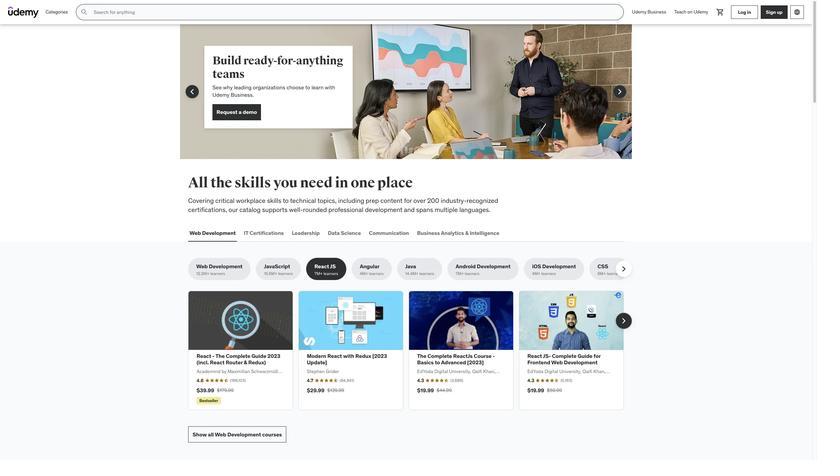 Task type: locate. For each thing, give the bounding box(es) containing it.
catalog
[[240, 206, 261, 214]]

1 vertical spatial business
[[417, 230, 440, 236]]

js-
[[543, 353, 551, 360]]

covering
[[188, 197, 214, 205]]

5 learners from the left
[[420, 271, 434, 276]]

1 horizontal spatial with
[[343, 353, 354, 360]]

react for react - the complete guide 2023 (incl. react router & redux)
[[197, 353, 211, 360]]

the left advanced
[[417, 353, 427, 360]]

modern react with redux [2023 update] link
[[307, 353, 387, 366]]

development
[[202, 230, 236, 236], [209, 263, 243, 270], [477, 263, 511, 270], [543, 263, 576, 270], [564, 359, 598, 366], [227, 431, 261, 438]]

with right learn
[[325, 84, 335, 91]]

css
[[598, 263, 609, 270]]

intelligence
[[470, 230, 500, 236]]

web development button
[[188, 225, 237, 241]]

0 vertical spatial business
[[648, 9, 667, 15]]

1 vertical spatial skills
[[267, 197, 282, 205]]

2 - from the left
[[493, 353, 495, 360]]

2 vertical spatial to
[[435, 359, 440, 366]]

topic filters element
[[188, 258, 632, 280]]

angular
[[360, 263, 380, 270]]

ios development 4m+ learners
[[532, 263, 576, 276]]

8 learners from the left
[[607, 271, 622, 276]]

web development 12.2m+ learners
[[196, 263, 243, 276]]

skills up workplace at left top
[[235, 174, 271, 192]]

1 - from the left
[[212, 353, 215, 360]]

1 vertical spatial in
[[335, 174, 348, 192]]

business left 'teach'
[[648, 9, 667, 15]]

analytics
[[441, 230, 464, 236]]

0 horizontal spatial to
[[283, 197, 289, 205]]

complete inside react - the complete guide 2023 (incl. react router & redux)
[[226, 353, 251, 360]]

to right 'basics'
[[435, 359, 440, 366]]

in right log
[[748, 9, 752, 15]]

& inside business analytics & intelligence button
[[465, 230, 469, 236]]

with
[[325, 84, 335, 91], [343, 353, 354, 360]]

2 guide from the left
[[578, 353, 593, 360]]

react inside react js- complete guide for frontend web development
[[528, 353, 542, 360]]

2 horizontal spatial to
[[435, 359, 440, 366]]

topics,
[[318, 197, 337, 205]]

0 horizontal spatial 7m+
[[315, 271, 323, 276]]

udemy
[[632, 9, 647, 15], [694, 9, 709, 15], [213, 92, 230, 98]]

1 vertical spatial &
[[244, 359, 247, 366]]

1 horizontal spatial business
[[648, 9, 667, 15]]

1 horizontal spatial guide
[[578, 353, 593, 360]]

communication
[[369, 230, 409, 236]]

next image inside topic filters element
[[619, 264, 630, 275]]

development inside react js- complete guide for frontend web development
[[564, 359, 598, 366]]

the
[[216, 353, 225, 360], [417, 353, 427, 360]]

guide inside react - the complete guide 2023 (incl. react router & redux)
[[252, 353, 266, 360]]

0 horizontal spatial 4m+
[[360, 271, 368, 276]]

development inside button
[[202, 230, 236, 236]]

3 learners from the left
[[324, 271, 338, 276]]

over
[[414, 197, 426, 205]]

anything
[[296, 54, 344, 68]]

[2023
[[373, 353, 387, 360]]

business
[[648, 9, 667, 15], [417, 230, 440, 236]]

for-
[[277, 54, 296, 68]]

4m+ down ios
[[532, 271, 541, 276]]

7m+ inside android development 7m+ learners
[[456, 271, 464, 276]]

react js- complete guide for frontend web development
[[528, 353, 601, 366]]

1 the from the left
[[216, 353, 225, 360]]

and
[[404, 206, 415, 214]]

with left redux
[[343, 353, 354, 360]]

&
[[465, 230, 469, 236], [244, 359, 247, 366]]

1 complete from the left
[[226, 353, 251, 360]]

guide
[[252, 353, 266, 360], [578, 353, 593, 360]]

- right the course
[[493, 353, 495, 360]]

1 vertical spatial to
[[283, 197, 289, 205]]

web up 12.2m+
[[196, 263, 208, 270]]

0 horizontal spatial the
[[216, 353, 225, 360]]

development for web development
[[202, 230, 236, 236]]

next image
[[615, 86, 626, 97], [619, 264, 630, 275], [619, 316, 630, 327]]

router
[[226, 359, 243, 366]]

3 complete from the left
[[552, 353, 577, 360]]

css 9m+ learners
[[598, 263, 622, 276]]

carousel element
[[180, 24, 632, 175], [188, 291, 632, 411]]

1 horizontal spatial the
[[417, 353, 427, 360]]

critical
[[215, 197, 235, 205]]

android
[[456, 263, 476, 270]]

0 vertical spatial with
[[325, 84, 335, 91]]

react left js-
[[528, 353, 542, 360]]

see
[[213, 84, 222, 91]]

with inside the build ready-for-anything teams see why leading organizations choose to learn with udemy business.
[[325, 84, 335, 91]]

learners inside javascript 15.5m+ learners
[[278, 271, 293, 276]]

0 horizontal spatial business
[[417, 230, 440, 236]]

0 horizontal spatial &
[[244, 359, 247, 366]]

build
[[213, 54, 242, 68]]

teach
[[675, 9, 687, 15]]

0 horizontal spatial with
[[325, 84, 335, 91]]

- inside the complete reactjs course - basics to advanced [2023]
[[493, 353, 495, 360]]

1 vertical spatial for
[[594, 353, 601, 360]]

in
[[748, 9, 752, 15], [335, 174, 348, 192]]

the inside react - the complete guide 2023 (incl. react router & redux)
[[216, 353, 225, 360]]

udemy business link
[[628, 4, 671, 20]]

the left router
[[216, 353, 225, 360]]

to left learn
[[305, 84, 310, 91]]

angular 4m+ learners
[[360, 263, 384, 276]]

0 horizontal spatial in
[[335, 174, 348, 192]]

js
[[330, 263, 336, 270]]

modern react with redux [2023 update]
[[307, 353, 387, 366]]

data science
[[328, 230, 361, 236]]

react for react js- complete guide for frontend web development
[[528, 353, 542, 360]]

web inside web development 12.2m+ learners
[[196, 263, 208, 270]]

4m+ down angular
[[360, 271, 368, 276]]

1 horizontal spatial complete
[[428, 353, 452, 360]]

2 horizontal spatial complete
[[552, 353, 577, 360]]

2 the from the left
[[417, 353, 427, 360]]

udemy business
[[632, 9, 667, 15]]

react inside the react js 7m+ learners
[[315, 263, 329, 270]]

development inside web development 12.2m+ learners
[[209, 263, 243, 270]]

science
[[341, 230, 361, 236]]

business analytics & intelligence button
[[416, 225, 501, 241]]

skills
[[235, 174, 271, 192], [267, 197, 282, 205]]

react left js
[[315, 263, 329, 270]]

it certifications
[[244, 230, 284, 236]]

development inside the ios development 4m+ learners
[[543, 263, 576, 270]]

1 vertical spatial carousel element
[[188, 291, 632, 411]]

& inside react - the complete guide 2023 (incl. react router & redux)
[[244, 359, 247, 366]]

to inside the build ready-for-anything teams see why leading organizations choose to learn with udemy business.
[[305, 84, 310, 91]]

web right all
[[215, 431, 226, 438]]

1 horizontal spatial for
[[594, 353, 601, 360]]

one
[[351, 174, 375, 192]]

0 horizontal spatial -
[[212, 353, 215, 360]]

2 7m+ from the left
[[456, 271, 464, 276]]

1 7m+ from the left
[[315, 271, 323, 276]]

7 learners from the left
[[542, 271, 556, 276]]

0 vertical spatial for
[[404, 197, 412, 205]]

development for android development 7m+ learners
[[477, 263, 511, 270]]

1 horizontal spatial to
[[305, 84, 310, 91]]

industry-
[[441, 197, 467, 205]]

leading
[[234, 84, 252, 91]]

react right modern
[[328, 353, 342, 360]]

shopping cart with 0 items image
[[717, 8, 725, 16]]

leadership
[[292, 230, 320, 236]]

1 horizontal spatial 4m+
[[532, 271, 541, 276]]

0 vertical spatial to
[[305, 84, 310, 91]]

(incl.
[[197, 359, 209, 366]]

0 horizontal spatial udemy
[[213, 92, 230, 98]]

update]
[[307, 359, 327, 366]]

12.2m+
[[196, 271, 210, 276]]

1 horizontal spatial 7m+
[[456, 271, 464, 276]]

& right router
[[244, 359, 247, 366]]

& right analytics
[[465, 230, 469, 236]]

up
[[777, 9, 783, 15]]

data science button
[[327, 225, 362, 241]]

teams
[[213, 67, 245, 81]]

skills up supports
[[267, 197, 282, 205]]

2 4m+ from the left
[[532, 271, 541, 276]]

1 vertical spatial with
[[343, 353, 354, 360]]

-
[[212, 353, 215, 360], [493, 353, 495, 360]]

frontend
[[528, 359, 551, 366]]

0 vertical spatial in
[[748, 9, 752, 15]]

0 horizontal spatial complete
[[226, 353, 251, 360]]

1 horizontal spatial -
[[493, 353, 495, 360]]

0 vertical spatial &
[[465, 230, 469, 236]]

development inside android development 7m+ learners
[[477, 263, 511, 270]]

- right (incl.
[[212, 353, 215, 360]]

previous image
[[187, 86, 198, 97]]

carousel element containing react - the complete guide 2023 (incl. react router & redux)
[[188, 291, 632, 411]]

1 learners from the left
[[211, 271, 225, 276]]

6 learners from the left
[[465, 271, 480, 276]]

4 learners from the left
[[369, 271, 384, 276]]

udemy image
[[8, 6, 39, 18]]

web development
[[190, 230, 236, 236]]

learners inside android development 7m+ learners
[[465, 271, 480, 276]]

0 horizontal spatial guide
[[252, 353, 266, 360]]

react inside modern react with redux [2023 update]
[[328, 353, 342, 360]]

reactjs
[[453, 353, 473, 360]]

Search for anything text field
[[93, 6, 616, 18]]

course
[[474, 353, 492, 360]]

learners inside web development 12.2m+ learners
[[211, 271, 225, 276]]

web right js-
[[552, 359, 563, 366]]

0 vertical spatial carousel element
[[180, 24, 632, 175]]

1 vertical spatial next image
[[619, 264, 630, 275]]

business down spans
[[417, 230, 440, 236]]

react left router
[[197, 353, 211, 360]]

1 guide from the left
[[252, 353, 266, 360]]

2 complete from the left
[[428, 353, 452, 360]]

2 horizontal spatial udemy
[[694, 9, 709, 15]]

1 4m+ from the left
[[360, 271, 368, 276]]

web
[[190, 230, 201, 236], [196, 263, 208, 270], [552, 359, 563, 366], [215, 431, 226, 438]]

choose a language image
[[794, 9, 801, 16]]

teach on udemy
[[675, 9, 709, 15]]

to up supports
[[283, 197, 289, 205]]

android development 7m+ learners
[[456, 263, 511, 276]]

0 horizontal spatial for
[[404, 197, 412, 205]]

7m+ inside the react js 7m+ learners
[[315, 271, 323, 276]]

categories
[[46, 9, 68, 15]]

basics
[[417, 359, 434, 366]]

1 horizontal spatial in
[[748, 9, 752, 15]]

choose
[[287, 84, 304, 91]]

2 learners from the left
[[278, 271, 293, 276]]

2 vertical spatial next image
[[619, 316, 630, 327]]

professional
[[329, 206, 364, 214]]

4m+ inside angular 4m+ learners
[[360, 271, 368, 276]]

1 horizontal spatial &
[[465, 230, 469, 236]]

languages.
[[460, 206, 491, 214]]

in up "including"
[[335, 174, 348, 192]]

web down certifications,
[[190, 230, 201, 236]]

supports
[[262, 206, 288, 214]]

submit search image
[[80, 8, 89, 16]]



Task type: describe. For each thing, give the bounding box(es) containing it.
sign up
[[766, 9, 783, 15]]

java
[[406, 263, 416, 270]]

react js 7m+ learners
[[315, 263, 338, 276]]

all the skills you need in one place
[[188, 174, 413, 192]]

log in
[[738, 9, 752, 15]]

for inside covering critical workplace skills to technical topics, including prep content for over 200 industry-recognized certifications, our catalog supports well-rounded professional development and spans multiple languages.
[[404, 197, 412, 205]]

teach on udemy link
[[671, 4, 713, 20]]

communication button
[[368, 225, 411, 241]]

learners inside the react js 7m+ learners
[[324, 271, 338, 276]]

recognized
[[467, 197, 499, 205]]

content
[[381, 197, 403, 205]]

organizations
[[253, 84, 286, 91]]

it
[[244, 230, 249, 236]]

[2023]
[[467, 359, 484, 366]]

request
[[217, 109, 238, 115]]

leadership button
[[291, 225, 321, 241]]

log
[[738, 9, 747, 15]]

guide inside react js- complete guide for frontend web development
[[578, 353, 593, 360]]

next image for carousel element containing react - the complete guide 2023 (incl. react router & redux)
[[619, 316, 630, 327]]

learners inside css 9m+ learners
[[607, 271, 622, 276]]

prep
[[366, 197, 379, 205]]

show all web development courses
[[193, 431, 282, 438]]

next image for topic filters element
[[619, 264, 630, 275]]

the inside the complete reactjs course - basics to advanced [2023]
[[417, 353, 427, 360]]

redux
[[356, 353, 371, 360]]

0 vertical spatial next image
[[615, 86, 626, 97]]

development for web development 12.2m+ learners
[[209, 263, 243, 270]]

with inside modern react with redux [2023 update]
[[343, 353, 354, 360]]

learners inside angular 4m+ learners
[[369, 271, 384, 276]]

react for react js 7m+ learners
[[315, 263, 329, 270]]

react - the complete guide 2023 (incl. react router & redux) link
[[197, 353, 280, 366]]

javascript 15.5m+ learners
[[264, 263, 293, 276]]

all
[[188, 174, 208, 192]]

show all web development courses link
[[188, 427, 287, 443]]

7m+ for react js
[[315, 271, 323, 276]]

multiple
[[435, 206, 458, 214]]

including
[[338, 197, 364, 205]]

carousel element containing build ready-for-anything teams
[[180, 24, 632, 175]]

skills inside covering critical workplace skills to technical topics, including prep content for over 200 industry-recognized certifications, our catalog supports well-rounded professional development and spans multiple languages.
[[267, 197, 282, 205]]

well-
[[289, 206, 303, 214]]

complete inside the complete reactjs course - basics to advanced [2023]
[[428, 353, 452, 360]]

learners inside the ios development 4m+ learners
[[542, 271, 556, 276]]

learn
[[312, 84, 324, 91]]

- inside react - the complete guide 2023 (incl. react router & redux)
[[212, 353, 215, 360]]

web inside react js- complete guide for frontend web development
[[552, 359, 563, 366]]

rounded
[[303, 206, 327, 214]]

development for ios development 4m+ learners
[[543, 263, 576, 270]]

advanced
[[441, 359, 466, 366]]

4m+ inside the ios development 4m+ learners
[[532, 271, 541, 276]]

covering critical workplace skills to technical topics, including prep content for over 200 industry-recognized certifications, our catalog supports well-rounded professional development and spans multiple languages.
[[188, 197, 499, 214]]

9m+
[[598, 271, 606, 276]]

7m+ for android development
[[456, 271, 464, 276]]

sign
[[766, 9, 776, 15]]

courses
[[262, 431, 282, 438]]

for inside react js- complete guide for frontend web development
[[594, 353, 601, 360]]

modern
[[307, 353, 326, 360]]

1 horizontal spatial udemy
[[632, 9, 647, 15]]

web inside web development button
[[190, 230, 201, 236]]

ios
[[532, 263, 542, 270]]

certifications,
[[188, 206, 227, 214]]

learners inside java 14.4m+ learners
[[420, 271, 434, 276]]

business analytics & intelligence
[[417, 230, 500, 236]]

javascript
[[264, 263, 290, 270]]

ready-
[[244, 54, 277, 68]]

certifications
[[250, 230, 284, 236]]

2023
[[268, 353, 280, 360]]

you
[[274, 174, 298, 192]]

react - the complete guide 2023 (incl. react router & redux)
[[197, 353, 280, 366]]

complete inside react js- complete guide for frontend web development
[[552, 353, 577, 360]]

a
[[239, 109, 242, 115]]

why
[[223, 84, 233, 91]]

data
[[328, 230, 340, 236]]

place
[[378, 174, 413, 192]]

udemy inside the build ready-for-anything teams see why leading organizations choose to learn with udemy business.
[[213, 92, 230, 98]]

development
[[365, 206, 403, 214]]

web inside show all web development courses link
[[215, 431, 226, 438]]

14.4m+
[[406, 271, 419, 276]]

on
[[688, 9, 693, 15]]

business inside button
[[417, 230, 440, 236]]

workplace
[[236, 197, 266, 205]]

it certifications button
[[243, 225, 285, 241]]

need
[[300, 174, 333, 192]]

0 vertical spatial skills
[[235, 174, 271, 192]]

the complete reactjs course - basics to advanced [2023] link
[[417, 353, 495, 366]]

to inside the complete reactjs course - basics to advanced [2023]
[[435, 359, 440, 366]]

demo
[[243, 109, 257, 115]]

our
[[229, 206, 238, 214]]

react right (incl.
[[210, 359, 225, 366]]

200
[[428, 197, 439, 205]]

request a demo link
[[213, 104, 261, 120]]

to inside covering critical workplace skills to technical topics, including prep content for over 200 industry-recognized certifications, our catalog supports well-rounded professional development and spans multiple languages.
[[283, 197, 289, 205]]

log in link
[[732, 5, 759, 19]]

java 14.4m+ learners
[[406, 263, 434, 276]]

business.
[[231, 92, 254, 98]]

sign up link
[[761, 5, 788, 19]]

redux)
[[248, 359, 266, 366]]



Task type: vqa. For each thing, say whether or not it's contained in the screenshot.
rightmost 'Udemy'
yes



